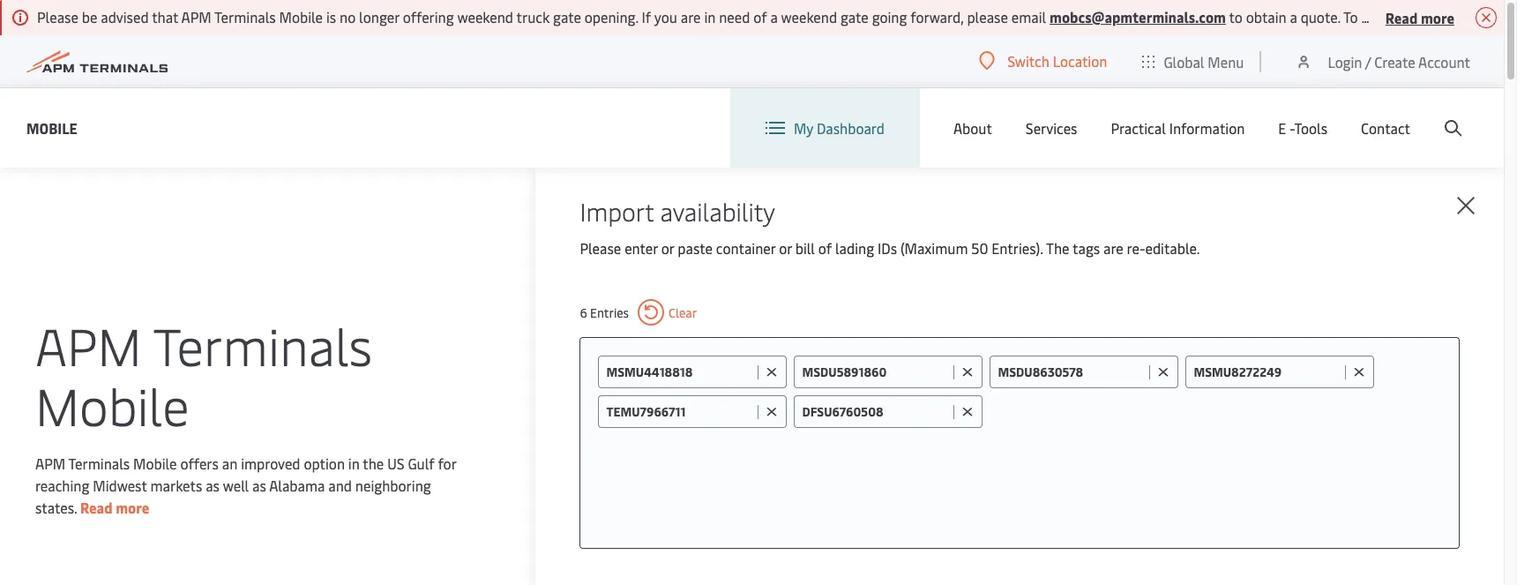 Task type: describe. For each thing, give the bounding box(es) containing it.
contact
[[1362, 118, 1411, 138]]

2 weekend from the left
[[781, 7, 838, 26]]

longer
[[359, 7, 400, 26]]

ids
[[878, 238, 897, 258]]

0 vertical spatial of
[[754, 7, 767, 26]]

1 gate from the left
[[553, 7, 581, 26]]

information
[[1170, 118, 1245, 138]]

apm terminals mobile
[[35, 309, 373, 439]]

advised
[[101, 7, 149, 26]]

is
[[326, 7, 336, 26]]

import
[[580, 194, 654, 228]]

login
[[1328, 52, 1363, 71]]

an
[[222, 453, 238, 473]]

mobcs@apmterminals.com link
[[1050, 7, 1227, 26]]

login / create account
[[1328, 52, 1471, 71]]

apm for apm terminals mobile offers an improved option in the us gulf for reaching midwest markets as well as alabama and neighboring states.
[[35, 453, 65, 473]]

need
[[719, 7, 750, 26]]

email
[[1012, 7, 1047, 26]]

mobile link
[[26, 117, 77, 139]]

opening.
[[585, 7, 639, 26]]

us
[[388, 453, 405, 473]]

my
[[794, 118, 814, 138]]

1 vertical spatial are
[[1104, 238, 1124, 258]]

obtain
[[1247, 7, 1287, 26]]

you
[[655, 7, 678, 26]]

read for read more link
[[80, 497, 113, 517]]

my dashboard button
[[766, 88, 885, 168]]

read more for read more button
[[1386, 8, 1455, 27]]

create
[[1375, 52, 1416, 71]]

(maximum
[[901, 238, 968, 258]]

for
[[438, 453, 456, 473]]

global menu
[[1164, 52, 1245, 71]]

offers
[[180, 453, 219, 473]]

1 weekend from the left
[[457, 7, 514, 26]]

e -tools button
[[1279, 88, 1328, 168]]

be
[[82, 7, 97, 26]]

apm terminals mobile offers an improved option in the us gulf for reaching midwest markets as well as alabama and neighboring states.
[[35, 453, 456, 517]]

paste
[[678, 238, 713, 258]]

practical information
[[1111, 118, 1245, 138]]

services
[[1026, 118, 1078, 138]]

read more link
[[80, 497, 149, 517]]

50
[[972, 238, 989, 258]]

global
[[1164, 52, 1205, 71]]

-
[[1290, 118, 1295, 138]]

menu
[[1208, 52, 1245, 71]]

switch location
[[1008, 51, 1108, 71]]

entries
[[590, 304, 629, 321]]

midwest
[[93, 475, 147, 495]]

2 or from the left
[[779, 238, 792, 258]]

e -tools
[[1279, 118, 1328, 138]]

import availability
[[580, 194, 776, 228]]

and
[[328, 475, 352, 495]]

mobile inside apm terminals mobile
[[35, 369, 189, 439]]

no
[[340, 7, 356, 26]]

container
[[716, 238, 776, 258]]

markets
[[150, 475, 202, 495]]

services button
[[1026, 88, 1078, 168]]

my dashboard
[[794, 118, 885, 138]]

read for read more button
[[1386, 8, 1418, 27]]

enter
[[625, 238, 658, 258]]

please
[[968, 7, 1009, 26]]

2 a from the left
[[1291, 7, 1298, 26]]

gulf
[[408, 453, 435, 473]]

2 as from the left
[[252, 475, 266, 495]]

quote. to
[[1301, 7, 1359, 26]]

read more for read more link
[[80, 497, 149, 517]]

clear
[[669, 304, 697, 321]]



Task type: vqa. For each thing, say whether or not it's contained in the screenshot.
advised at left top
yes



Task type: locate. For each thing, give the bounding box(es) containing it.
1 horizontal spatial more
[[1422, 8, 1455, 27]]

1 vertical spatial please
[[580, 238, 621, 258]]

entries).
[[992, 238, 1044, 258]]

read more up the login / create account on the right of the page
[[1386, 8, 1455, 27]]

a right obtain
[[1291, 7, 1298, 26]]

practical information button
[[1111, 88, 1245, 168]]

more for read more link
[[116, 497, 149, 517]]

offering
[[403, 7, 454, 26]]

global menu button
[[1125, 35, 1262, 88]]

location
[[1053, 51, 1108, 71]]

0 horizontal spatial in
[[348, 453, 360, 473]]

0 vertical spatial please
[[37, 7, 78, 26]]

0 horizontal spatial read more
[[80, 497, 149, 517]]

terminals for apm terminals mobile offers an improved option in the us gulf for reaching midwest markets as well as alabama and neighboring states.
[[68, 453, 130, 473]]

terminals inside apm terminals mobile offers an improved option in the us gulf for reaching midwest markets as well as alabama and neighboring states.
[[68, 453, 130, 473]]

close alert image
[[1476, 7, 1498, 28]]

please down import
[[580, 238, 621, 258]]

mobile inside apm terminals mobile offers an improved option in the us gulf for reaching midwest markets as well as alabama and neighboring states.
[[133, 453, 177, 473]]

tools
[[1295, 118, 1328, 138]]

0 horizontal spatial are
[[681, 7, 701, 26]]

1 horizontal spatial entered id text field
[[998, 364, 1146, 380]]

in left the the
[[348, 453, 360, 473]]

0 horizontal spatial read
[[80, 497, 113, 517]]

option
[[304, 453, 345, 473]]

0 horizontal spatial more
[[116, 497, 149, 517]]

/
[[1366, 52, 1372, 71]]

or right enter
[[662, 238, 675, 258]]

terminals for apm terminals mobile
[[153, 309, 373, 379]]

more down midwest at the left of the page
[[116, 497, 149, 517]]

please
[[37, 7, 78, 26], [580, 238, 621, 258]]

terminals inside apm terminals mobile
[[153, 309, 373, 379]]

that
[[152, 7, 178, 26]]

truck
[[517, 7, 550, 26]]

1 a from the left
[[771, 7, 778, 26]]

2 vertical spatial terminals
[[68, 453, 130, 473]]

1 horizontal spatial as
[[252, 475, 266, 495]]

1 horizontal spatial read
[[1386, 8, 1418, 27]]

please enter or paste container or bill of lading ids (maximum 50 entries). the tags are re-editable.
[[580, 238, 1201, 258]]

practical
[[1111, 118, 1166, 138]]

as
[[206, 475, 220, 495], [252, 475, 266, 495]]

1 vertical spatial more
[[116, 497, 149, 517]]

in
[[705, 7, 716, 26], [348, 453, 360, 473]]

1 horizontal spatial or
[[779, 238, 792, 258]]

1 horizontal spatial please
[[580, 238, 621, 258]]

2 gate from the left
[[841, 7, 869, 26]]

bill
[[796, 238, 815, 258]]

editable.
[[1146, 238, 1201, 258]]

2 vertical spatial apm
[[35, 453, 65, 473]]

read down midwest at the left of the page
[[80, 497, 113, 517]]

1 vertical spatial read
[[80, 497, 113, 517]]

states.
[[35, 497, 77, 517]]

mobile secondary image
[[87, 449, 396, 585]]

1 vertical spatial entered id text field
[[802, 403, 950, 420]]

more up account
[[1422, 8, 1455, 27]]

0 horizontal spatial of
[[754, 7, 767, 26]]

apm inside apm terminals mobile
[[35, 309, 142, 379]]

of right bill
[[819, 238, 832, 258]]

e
[[1515, 7, 1518, 26]]

0 vertical spatial more
[[1422, 8, 1455, 27]]

neighboring
[[356, 475, 431, 495]]

weekend right need
[[781, 7, 838, 26]]

tags
[[1073, 238, 1100, 258]]

0 vertical spatial are
[[681, 7, 701, 26]]

are left 're-'
[[1104, 238, 1124, 258]]

going
[[872, 7, 908, 26]]

0 vertical spatial entered id text field
[[998, 364, 1146, 380]]

reaching
[[35, 475, 89, 495]]

gate right truck
[[553, 7, 581, 26]]

read more
[[1386, 8, 1455, 27], [80, 497, 149, 517]]

mobcs@apmterminals.com
[[1050, 7, 1227, 26]]

6 entries
[[580, 304, 629, 321]]

please be advised that apm terminals mobile is no longer offering weekend truck gate opening. if you are in need of a weekend gate going forward, please email mobcs@apmterminals.com to obtain a quote. to receive future alerts via e
[[37, 7, 1518, 26]]

more inside read more button
[[1422, 8, 1455, 27]]

apm inside apm terminals mobile offers an improved option in the us gulf for reaching midwest markets as well as alabama and neighboring states.
[[35, 453, 65, 473]]

in left need
[[705, 7, 716, 26]]

1 as from the left
[[206, 475, 220, 495]]

1 horizontal spatial are
[[1104, 238, 1124, 258]]

via
[[1494, 7, 1512, 26]]

0 vertical spatial apm
[[181, 7, 211, 26]]

as left well
[[206, 475, 220, 495]]

improved
[[241, 453, 300, 473]]

account
[[1419, 52, 1471, 71]]

a
[[771, 7, 778, 26], [1291, 7, 1298, 26]]

1 horizontal spatial read more
[[1386, 8, 1455, 27]]

0 horizontal spatial weekend
[[457, 7, 514, 26]]

as right well
[[252, 475, 266, 495]]

are right you
[[681, 7, 701, 26]]

future
[[1410, 7, 1450, 26]]

login / create account link
[[1296, 35, 1471, 87]]

0 vertical spatial terminals
[[214, 7, 276, 26]]

1 horizontal spatial gate
[[841, 7, 869, 26]]

gate left going
[[841, 7, 869, 26]]

if
[[642, 7, 651, 26]]

0 horizontal spatial gate
[[553, 7, 581, 26]]

to
[[1230, 7, 1243, 26]]

read inside button
[[1386, 8, 1418, 27]]

1 horizontal spatial weekend
[[781, 7, 838, 26]]

gate
[[553, 7, 581, 26], [841, 7, 869, 26]]

lading
[[836, 238, 875, 258]]

please left be
[[37, 7, 78, 26]]

1 horizontal spatial in
[[705, 7, 716, 26]]

or
[[662, 238, 675, 258], [779, 238, 792, 258]]

e
[[1279, 118, 1287, 138]]

read more button
[[1386, 6, 1455, 28]]

re-
[[1127, 238, 1146, 258]]

contact button
[[1362, 88, 1411, 168]]

please for please be advised that apm terminals mobile is no longer offering weekend truck gate opening. if you are in need of a weekend gate going forward, please email mobcs@apmterminals.com to obtain a quote. to receive future alerts via e
[[37, 7, 78, 26]]

in inside apm terminals mobile offers an improved option in the us gulf for reaching midwest markets as well as alabama and neighboring states.
[[348, 453, 360, 473]]

availability
[[660, 194, 776, 228]]

about
[[954, 118, 993, 138]]

switch
[[1008, 51, 1050, 71]]

of right need
[[754, 7, 767, 26]]

0 horizontal spatial a
[[771, 7, 778, 26]]

of
[[754, 7, 767, 26], [819, 238, 832, 258]]

0 vertical spatial read more
[[1386, 8, 1455, 27]]

the
[[1047, 238, 1070, 258]]

please for please enter or paste container or bill of lading ids (maximum 50 entries). the tags are re-editable.
[[580, 238, 621, 258]]

0 horizontal spatial please
[[37, 7, 78, 26]]

about button
[[954, 88, 993, 168]]

1 horizontal spatial of
[[819, 238, 832, 258]]

1 vertical spatial of
[[819, 238, 832, 258]]

receive
[[1362, 7, 1407, 26]]

a right need
[[771, 7, 778, 26]]

read more down midwest at the left of the page
[[80, 497, 149, 517]]

apm for apm terminals mobile
[[35, 309, 142, 379]]

clear button
[[638, 299, 697, 326]]

more for read more button
[[1422, 8, 1455, 27]]

forward,
[[911, 7, 964, 26]]

Entered ID text field
[[998, 364, 1146, 380], [802, 403, 950, 420]]

0 vertical spatial in
[[705, 7, 716, 26]]

weekend
[[457, 7, 514, 26], [781, 7, 838, 26]]

0 vertical spatial read
[[1386, 8, 1418, 27]]

1 vertical spatial in
[[348, 453, 360, 473]]

0 horizontal spatial or
[[662, 238, 675, 258]]

apm
[[181, 7, 211, 26], [35, 309, 142, 379], [35, 453, 65, 473]]

read
[[1386, 8, 1418, 27], [80, 497, 113, 517]]

0 horizontal spatial as
[[206, 475, 220, 495]]

1 vertical spatial read more
[[80, 497, 149, 517]]

read up the login / create account on the right of the page
[[1386, 8, 1418, 27]]

the
[[363, 453, 384, 473]]

0 horizontal spatial entered id text field
[[802, 403, 950, 420]]

1 horizontal spatial a
[[1291, 7, 1298, 26]]

switch location button
[[980, 51, 1108, 71]]

6
[[580, 304, 587, 321]]

are
[[681, 7, 701, 26], [1104, 238, 1124, 258]]

1 vertical spatial terminals
[[153, 309, 373, 379]]

alerts
[[1453, 7, 1491, 26]]

1 or from the left
[[662, 238, 675, 258]]

well
[[223, 475, 249, 495]]

more
[[1422, 8, 1455, 27], [116, 497, 149, 517]]

or left bill
[[779, 238, 792, 258]]

weekend left truck
[[457, 7, 514, 26]]

1 vertical spatial apm
[[35, 309, 142, 379]]

alabama
[[269, 475, 325, 495]]

Entered ID text field
[[607, 364, 754, 380], [802, 364, 950, 380], [1194, 364, 1342, 380], [607, 403, 754, 420]]

dashboard
[[817, 118, 885, 138]]



